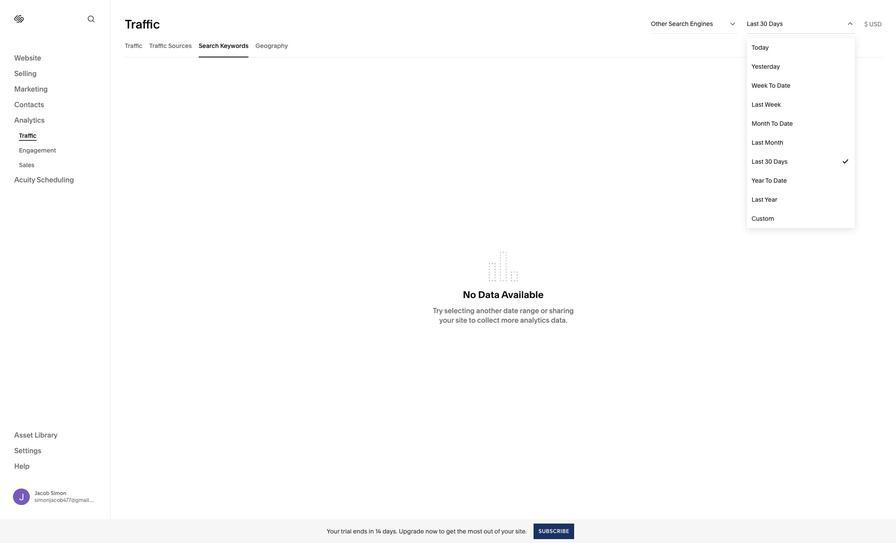 Task type: vqa. For each thing, say whether or not it's contained in the screenshot.
second $ 0 from the right
no



Task type: describe. For each thing, give the bounding box(es) containing it.
analytics
[[520, 316, 549, 325]]

get
[[446, 527, 456, 535]]

1 vertical spatial month
[[765, 139, 783, 146]]

0 vertical spatial month
[[752, 120, 770, 127]]

more
[[501, 316, 519, 325]]

or
[[541, 306, 548, 315]]

in
[[369, 527, 374, 535]]

selecting
[[444, 306, 475, 315]]

data.
[[551, 316, 567, 325]]

of
[[494, 527, 500, 535]]

data
[[478, 289, 500, 301]]

the
[[457, 527, 466, 535]]

simon
[[51, 490, 66, 496]]

engagement
[[19, 146, 56, 154]]

another
[[476, 306, 502, 315]]

selling
[[14, 69, 37, 78]]

traffic link
[[19, 128, 101, 143]]

1 vertical spatial to
[[439, 527, 445, 535]]

traffic sources
[[149, 42, 192, 49]]

last down month to date
[[752, 139, 764, 146]]

1 vertical spatial year
[[765, 196, 777, 204]]

out
[[484, 527, 493, 535]]

days inside button
[[769, 20, 783, 28]]

no
[[463, 289, 476, 301]]

sharing
[[549, 306, 574, 315]]

selling link
[[14, 69, 96, 79]]

marketing
[[14, 85, 48, 93]]

0 horizontal spatial year
[[752, 177, 764, 185]]

ends
[[353, 527, 367, 535]]

date for year to date
[[774, 177, 787, 185]]

date for month to date
[[780, 120, 793, 127]]

custom
[[752, 215, 774, 223]]

acuity scheduling link
[[14, 175, 96, 185]]

sources
[[168, 42, 192, 49]]

jacob
[[34, 490, 49, 496]]

range
[[520, 306, 539, 315]]

settings
[[14, 446, 41, 455]]

search keywords button
[[199, 34, 249, 57]]

traffic button
[[125, 34, 142, 57]]

other search engines
[[651, 20, 713, 28]]

to for year
[[765, 177, 772, 185]]

help
[[14, 462, 30, 470]]

no data available
[[463, 289, 544, 301]]

to for month
[[771, 120, 778, 127]]

$
[[865, 20, 868, 28]]

0 vertical spatial week
[[752, 82, 768, 89]]

to inside try selecting another date range or sharing your site to collect more analytics data.
[[469, 316, 476, 325]]

$ usd
[[865, 20, 882, 28]]

other
[[651, 20, 667, 28]]

week to date
[[752, 82, 791, 89]]

geography button
[[256, 34, 288, 57]]

last year
[[752, 196, 777, 204]]

to for week
[[769, 82, 776, 89]]

keywords
[[220, 42, 249, 49]]

site
[[456, 316, 467, 325]]

last up the custom in the top right of the page
[[752, 196, 764, 204]]

traffic up 'traffic' button
[[125, 17, 160, 31]]

last inside last 30 days button
[[747, 20, 759, 28]]

year to date
[[752, 177, 787, 185]]

engagement link
[[19, 143, 101, 158]]

jacob simon simonjacob477@gmail.com
[[34, 490, 101, 503]]



Task type: locate. For each thing, give the bounding box(es) containing it.
0 vertical spatial 30
[[760, 20, 767, 28]]

search inside button
[[199, 42, 219, 49]]

0 vertical spatial your
[[439, 316, 454, 325]]

last up today
[[747, 20, 759, 28]]

scheduling
[[37, 175, 74, 184]]

last 30 days up today
[[747, 20, 783, 28]]

site.
[[515, 527, 527, 535]]

days up year to date
[[774, 158, 788, 165]]

30 up year to date
[[765, 158, 772, 165]]

week up month to date
[[765, 101, 781, 108]]

library
[[35, 431, 58, 439]]

to up last month
[[771, 120, 778, 127]]

website link
[[14, 53, 96, 64]]

your
[[327, 527, 340, 535]]

to up last week
[[769, 82, 776, 89]]

date up last year
[[774, 177, 787, 185]]

last down last month
[[752, 158, 764, 165]]

1 horizontal spatial search
[[669, 20, 689, 28]]

1 horizontal spatial year
[[765, 196, 777, 204]]

acuity
[[14, 175, 35, 184]]

0 vertical spatial search
[[669, 20, 689, 28]]

1 horizontal spatial your
[[501, 527, 514, 535]]

0 horizontal spatial your
[[439, 316, 454, 325]]

to left get
[[439, 527, 445, 535]]

1 vertical spatial your
[[501, 527, 514, 535]]

try selecting another date range or sharing your site to collect more analytics data.
[[433, 306, 574, 325]]

month down last week
[[752, 120, 770, 127]]

geography
[[256, 42, 288, 49]]

year
[[752, 177, 764, 185], [765, 196, 777, 204]]

asset library link
[[14, 430, 96, 441]]

now
[[426, 527, 438, 535]]

your inside try selecting another date range or sharing your site to collect more analytics data.
[[439, 316, 454, 325]]

0 vertical spatial to
[[469, 316, 476, 325]]

30
[[760, 20, 767, 28], [765, 158, 772, 165]]

tab list containing traffic
[[125, 34, 882, 57]]

to up last year
[[765, 177, 772, 185]]

traffic left sources
[[149, 42, 167, 49]]

asset library
[[14, 431, 58, 439]]

analytics
[[14, 116, 45, 124]]

subscribe button
[[534, 523, 574, 539]]

collect
[[477, 316, 500, 325]]

last 30 days up year to date
[[752, 158, 788, 165]]

traffic left traffic sources
[[125, 42, 142, 49]]

help link
[[14, 461, 30, 471]]

available
[[501, 289, 544, 301]]

Other Search Engines field
[[651, 14, 737, 33]]

last 30 days
[[747, 20, 783, 28], [752, 158, 788, 165]]

usd
[[869, 20, 882, 28]]

date
[[503, 306, 518, 315]]

analytics link
[[14, 115, 96, 126]]

traffic inside button
[[149, 42, 167, 49]]

date for week to date
[[777, 82, 791, 89]]

last
[[747, 20, 759, 28], [752, 101, 764, 108], [752, 139, 764, 146], [752, 158, 764, 165], [752, 196, 764, 204]]

last month
[[752, 139, 783, 146]]

traffic
[[125, 17, 160, 31], [125, 42, 142, 49], [149, 42, 167, 49], [19, 132, 37, 140]]

sales link
[[19, 158, 101, 172]]

2 vertical spatial to
[[765, 177, 772, 185]]

year down year to date
[[765, 196, 777, 204]]

date up last week
[[777, 82, 791, 89]]

engines
[[690, 20, 713, 28]]

marketing link
[[14, 84, 96, 95]]

date up last month
[[780, 120, 793, 127]]

search keywords
[[199, 42, 249, 49]]

search inside field
[[669, 20, 689, 28]]

your
[[439, 316, 454, 325], [501, 527, 514, 535]]

your right of
[[501, 527, 514, 535]]

settings link
[[14, 446, 96, 456]]

month
[[752, 120, 770, 127], [765, 139, 783, 146]]

yesterday
[[752, 63, 780, 70]]

search left keywords
[[199, 42, 219, 49]]

last 30 days inside button
[[747, 20, 783, 28]]

date
[[777, 82, 791, 89], [780, 120, 793, 127], [774, 177, 787, 185]]

1 vertical spatial 30
[[765, 158, 772, 165]]

30 up today
[[760, 20, 767, 28]]

1 vertical spatial last 30 days
[[752, 158, 788, 165]]

search right other
[[669, 20, 689, 28]]

days.
[[383, 527, 397, 535]]

0 vertical spatial year
[[752, 177, 764, 185]]

today
[[752, 44, 769, 51]]

days up today
[[769, 20, 783, 28]]

week
[[752, 82, 768, 89], [765, 101, 781, 108]]

upgrade
[[399, 527, 424, 535]]

month down month to date
[[765, 139, 783, 146]]

website
[[14, 54, 41, 62]]

1 vertical spatial days
[[774, 158, 788, 165]]

to right site
[[469, 316, 476, 325]]

simonjacob477@gmail.com
[[34, 497, 101, 503]]

subscribe
[[539, 528, 569, 534]]

1 vertical spatial search
[[199, 42, 219, 49]]

30 inside button
[[760, 20, 767, 28]]

0 horizontal spatial search
[[199, 42, 219, 49]]

trial
[[341, 527, 352, 535]]

contacts link
[[14, 100, 96, 110]]

acuity scheduling
[[14, 175, 74, 184]]

1 vertical spatial date
[[780, 120, 793, 127]]

last down week to date
[[752, 101, 764, 108]]

0 horizontal spatial to
[[439, 527, 445, 535]]

search
[[669, 20, 689, 28], [199, 42, 219, 49]]

1 horizontal spatial to
[[469, 316, 476, 325]]

year up last year
[[752, 177, 764, 185]]

asset
[[14, 431, 33, 439]]

most
[[468, 527, 482, 535]]

14
[[375, 527, 381, 535]]

month to date
[[752, 120, 793, 127]]

traffic sources button
[[149, 34, 192, 57]]

to
[[469, 316, 476, 325], [439, 527, 445, 535]]

0 vertical spatial days
[[769, 20, 783, 28]]

week down yesterday
[[752, 82, 768, 89]]

1 vertical spatial to
[[771, 120, 778, 127]]

last 30 days button
[[747, 14, 855, 33]]

0 vertical spatial last 30 days
[[747, 20, 783, 28]]

your down try
[[439, 316, 454, 325]]

0 vertical spatial date
[[777, 82, 791, 89]]

tab list
[[125, 34, 882, 57]]

sales
[[19, 161, 34, 169]]

your trial ends in 14 days. upgrade now to get the most out of your site.
[[327, 527, 527, 535]]

0 vertical spatial to
[[769, 82, 776, 89]]

contacts
[[14, 100, 44, 109]]

try
[[433, 306, 443, 315]]

2 vertical spatial date
[[774, 177, 787, 185]]

1 vertical spatial week
[[765, 101, 781, 108]]

last week
[[752, 101, 781, 108]]

traffic down analytics
[[19, 132, 37, 140]]



